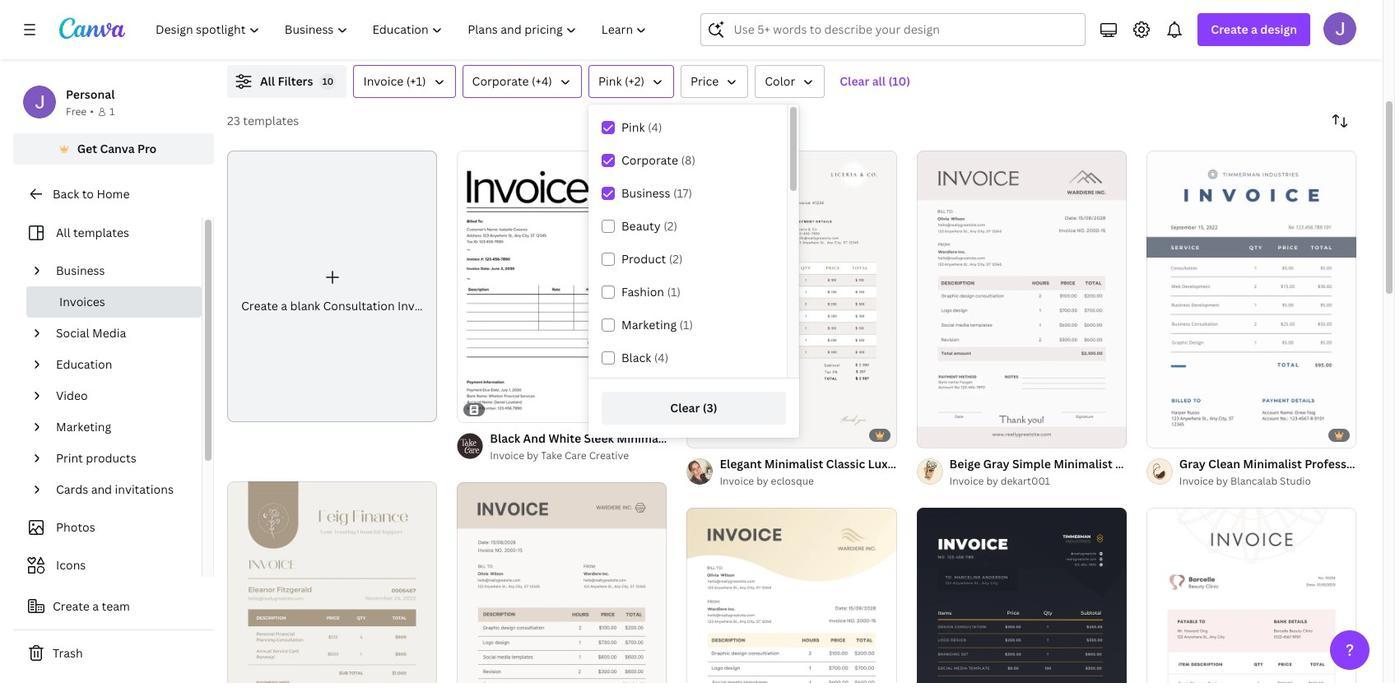 Task type: locate. For each thing, give the bounding box(es) containing it.
corporate for corporate (8)
[[622, 152, 679, 168]]

(2) right beauty
[[664, 218, 678, 234]]

1 vertical spatial clear
[[671, 400, 700, 416]]

get
[[77, 141, 97, 156]]

business right 'luxury'
[[909, 456, 959, 472]]

1 minimalist from the left
[[765, 456, 824, 472]]

0 vertical spatial clear
[[840, 73, 870, 89]]

pink (+2)
[[599, 73, 645, 89]]

1 vertical spatial marketing
[[56, 419, 111, 435]]

(4) for black (4)
[[654, 350, 669, 366]]

create a team button
[[13, 590, 214, 623]]

templates for all templates
[[73, 225, 129, 240]]

clear all (10) button
[[832, 65, 919, 98]]

0 vertical spatial templates
[[243, 113, 299, 128]]

by down 'gray'
[[987, 474, 999, 488]]

luxury
[[868, 456, 907, 472]]

(1)
[[667, 284, 681, 300], [680, 317, 693, 333]]

clear for clear (3)
[[671, 400, 700, 416]]

pink left (+2)
[[599, 73, 622, 89]]

0 horizontal spatial clear
[[671, 400, 700, 416]]

pink (4)
[[622, 119, 663, 135]]

0 vertical spatial (1)
[[667, 284, 681, 300]]

(2) right product
[[669, 251, 683, 267]]

elegant minimalist classic luxury business invoice template invoice by eclosque
[[720, 456, 1058, 488]]

business up invoices
[[56, 263, 105, 278]]

1 vertical spatial (4)
[[654, 350, 669, 366]]

0 vertical spatial create
[[1212, 21, 1249, 37]]

create a blank consultation invoice link
[[227, 151, 438, 423]]

price button
[[681, 65, 749, 98]]

templates for 23 templates
[[243, 113, 299, 128]]

2 vertical spatial a
[[92, 599, 99, 614]]

create for create a blank consultation invoice
[[241, 298, 278, 314]]

clear
[[840, 73, 870, 89], [671, 400, 700, 416]]

consulting invoice templates image
[[1006, 0, 1357, 45], [1109, 0, 1254, 15]]

all down back
[[56, 225, 70, 240]]

a
[[1252, 21, 1258, 37], [281, 298, 287, 314], [92, 599, 99, 614]]

1 horizontal spatial beige gray simple minimalist consultation invoice image
[[687, 508, 897, 683]]

beige gray simple minimalist consultation invoice image for invoice by take care creative
[[457, 483, 667, 683]]

business up beauty (2)
[[622, 185, 671, 201]]

design
[[1261, 21, 1298, 37]]

color
[[765, 73, 796, 89]]

0 vertical spatial corporate
[[472, 73, 529, 89]]

create left blank
[[241, 298, 278, 314]]

by
[[527, 449, 539, 463], [757, 474, 769, 488], [987, 474, 999, 488], [1217, 474, 1229, 488]]

0 vertical spatial business
[[622, 185, 671, 201]]

0 vertical spatial (4)
[[648, 119, 663, 135]]

1 vertical spatial consultation
[[1116, 456, 1188, 472]]

top level navigation element
[[145, 13, 662, 46]]

business modern blue and yellow invoice image
[[917, 508, 1127, 683]]

(2) for product (2)
[[669, 251, 683, 267]]

0 horizontal spatial create
[[53, 599, 90, 614]]

(+4)
[[532, 73, 552, 89]]

beige gray simple minimalist consultation invoice image
[[917, 151, 1127, 448], [457, 483, 667, 683], [687, 508, 897, 683]]

invoice by take care creative link
[[490, 448, 667, 464]]

23
[[227, 113, 240, 128]]

1 vertical spatial business
[[56, 263, 105, 278]]

templates right the 23
[[243, 113, 299, 128]]

print products
[[56, 450, 136, 466]]

create a design button
[[1198, 13, 1311, 46]]

0 vertical spatial (2)
[[664, 218, 678, 234]]

by inside invoice by blancalab studio link
[[1217, 474, 1229, 488]]

all
[[260, 73, 275, 89], [56, 225, 70, 240]]

a left team
[[92, 599, 99, 614]]

gray
[[984, 456, 1010, 472]]

all filters
[[260, 73, 313, 89]]

2 minimalist from the left
[[1054, 456, 1113, 472]]

pink inside button
[[599, 73, 622, 89]]

business for business
[[56, 263, 105, 278]]

1 horizontal spatial marketing
[[622, 317, 677, 333]]

(1) for fashion (1)
[[667, 284, 681, 300]]

minimalist up invoice by dekart001 link
[[1054, 456, 1113, 472]]

white minimalist beauty clinic service invoice image
[[1147, 508, 1357, 683]]

clear inside button
[[671, 400, 700, 416]]

by down elegant
[[757, 474, 769, 488]]

all left filters
[[260, 73, 275, 89]]

trash
[[53, 646, 83, 661]]

a for team
[[92, 599, 99, 614]]

corporate up business (17)
[[622, 152, 679, 168]]

get canva pro
[[77, 141, 157, 156]]

pink
[[599, 73, 622, 89], [622, 119, 645, 135]]

1 horizontal spatial a
[[281, 298, 287, 314]]

dekart001
[[1001, 474, 1051, 488]]

(1) right fashion
[[667, 284, 681, 300]]

0 horizontal spatial marketing
[[56, 419, 111, 435]]

1 horizontal spatial clear
[[840, 73, 870, 89]]

product
[[622, 251, 666, 267]]

video link
[[49, 380, 192, 412]]

1 vertical spatial all
[[56, 225, 70, 240]]

fashion
[[622, 284, 665, 300]]

marketing down 'video'
[[56, 419, 111, 435]]

templates down back to home
[[73, 225, 129, 240]]

clear left (3)
[[671, 400, 700, 416]]

0 horizontal spatial corporate
[[472, 73, 529, 89]]

cards
[[56, 482, 88, 497]]

(8)
[[681, 152, 696, 168]]

consultation
[[323, 298, 395, 314], [1116, 456, 1188, 472]]

0 horizontal spatial templates
[[73, 225, 129, 240]]

2 consulting invoice templates image from the left
[[1109, 0, 1254, 15]]

invoice inside create a blank consultation invoice element
[[398, 298, 438, 314]]

clear (3)
[[671, 400, 718, 416]]

10
[[323, 75, 334, 87]]

creative
[[589, 449, 629, 463]]

1
[[109, 105, 115, 119]]

a inside button
[[92, 599, 99, 614]]

2 horizontal spatial create
[[1212, 21, 1249, 37]]

(4) for pink (4)
[[648, 119, 663, 135]]

eclosque
[[771, 474, 814, 488]]

invoice by take care creative
[[490, 449, 629, 463]]

2 vertical spatial business
[[909, 456, 959, 472]]

1 vertical spatial create
[[241, 298, 278, 314]]

jacob simon image
[[1324, 12, 1357, 45]]

(2) for beauty (2)
[[664, 218, 678, 234]]

minimalist up the eclosque
[[765, 456, 824, 472]]

•
[[90, 105, 94, 119]]

education link
[[49, 349, 192, 380]]

create a team
[[53, 599, 130, 614]]

(2)
[[664, 218, 678, 234], [669, 251, 683, 267]]

(1) down fashion (1)
[[680, 317, 693, 333]]

media
[[92, 325, 126, 341]]

2 horizontal spatial a
[[1252, 21, 1258, 37]]

create inside button
[[53, 599, 90, 614]]

1 horizontal spatial all
[[260, 73, 275, 89]]

marketing
[[622, 317, 677, 333], [56, 419, 111, 435]]

clear all (10)
[[840, 73, 911, 89]]

back to home
[[53, 186, 130, 202]]

0 vertical spatial all
[[260, 73, 275, 89]]

corporate left (+4)
[[472, 73, 529, 89]]

black (4)
[[622, 350, 669, 366]]

0 horizontal spatial beige gray simple minimalist consultation invoice image
[[457, 483, 667, 683]]

canva
[[100, 141, 135, 156]]

clear left all
[[840, 73, 870, 89]]

trash link
[[13, 637, 214, 670]]

marketing for marketing
[[56, 419, 111, 435]]

0 horizontal spatial business
[[56, 263, 105, 278]]

0 vertical spatial pink
[[599, 73, 622, 89]]

1 vertical spatial a
[[281, 298, 287, 314]]

1 horizontal spatial minimalist
[[1054, 456, 1113, 472]]

a left blank
[[281, 298, 287, 314]]

beige aesthetic invoice image
[[227, 482, 437, 683]]

1 horizontal spatial business
[[622, 185, 671, 201]]

a inside dropdown button
[[1252, 21, 1258, 37]]

(4) right black
[[654, 350, 669, 366]]

marketing link
[[49, 412, 192, 443]]

2 horizontal spatial business
[[909, 456, 959, 472]]

Sort by button
[[1324, 105, 1357, 138]]

None search field
[[701, 13, 1086, 46]]

0 vertical spatial consultation
[[323, 298, 395, 314]]

marketing down fashion (1)
[[622, 317, 677, 333]]

beige
[[950, 456, 981, 472]]

0 horizontal spatial all
[[56, 225, 70, 240]]

create down icons
[[53, 599, 90, 614]]

0 horizontal spatial a
[[92, 599, 99, 614]]

1 vertical spatial (2)
[[669, 251, 683, 267]]

business
[[622, 185, 671, 201], [56, 263, 105, 278], [909, 456, 959, 472]]

black and white sleek minimalist management consulting invoice doc image
[[457, 151, 667, 423]]

1 vertical spatial corporate
[[622, 152, 679, 168]]

corporate
[[472, 73, 529, 89], [622, 152, 679, 168]]

free •
[[66, 105, 94, 119]]

by left take
[[527, 449, 539, 463]]

pink up corporate (8)
[[622, 119, 645, 135]]

1 vertical spatial pink
[[622, 119, 645, 135]]

1 horizontal spatial corporate
[[622, 152, 679, 168]]

create inside 'link'
[[241, 298, 278, 314]]

2 vertical spatial create
[[53, 599, 90, 614]]

1 vertical spatial (1)
[[680, 317, 693, 333]]

1 horizontal spatial templates
[[243, 113, 299, 128]]

create inside dropdown button
[[1212, 21, 1249, 37]]

invoice by blancalab studio
[[1180, 474, 1312, 488]]

clear inside "button"
[[840, 73, 870, 89]]

by inside beige gray simple minimalist consultation invoice invoice by dekart001
[[987, 474, 999, 488]]

marketing for marketing (1)
[[622, 317, 677, 333]]

0 vertical spatial marketing
[[622, 317, 677, 333]]

templates
[[243, 113, 299, 128], [73, 225, 129, 240]]

0 horizontal spatial minimalist
[[765, 456, 824, 472]]

back
[[53, 186, 79, 202]]

1 horizontal spatial create
[[241, 298, 278, 314]]

a left the design at the top of page
[[1252, 21, 1258, 37]]

0 horizontal spatial consultation
[[323, 298, 395, 314]]

(4) up corporate (8)
[[648, 119, 663, 135]]

to
[[82, 186, 94, 202]]

create
[[1212, 21, 1249, 37], [241, 298, 278, 314], [53, 599, 90, 614]]

(4)
[[648, 119, 663, 135], [654, 350, 669, 366]]

0 vertical spatial a
[[1252, 21, 1258, 37]]

create left the design at the top of page
[[1212, 21, 1249, 37]]

icons
[[56, 557, 86, 573]]

corporate inside button
[[472, 73, 529, 89]]

1 vertical spatial templates
[[73, 225, 129, 240]]

a for design
[[1252, 21, 1258, 37]]

business for business (17)
[[622, 185, 671, 201]]

a inside 'link'
[[281, 298, 287, 314]]

invoice
[[363, 73, 404, 89], [398, 298, 438, 314], [490, 449, 525, 463], [962, 456, 1003, 472], [1191, 456, 1232, 472], [720, 474, 754, 488], [950, 474, 984, 488], [1180, 474, 1214, 488]]

get canva pro button
[[13, 133, 214, 165]]

by left blancalab
[[1217, 474, 1229, 488]]

pink for pink (4)
[[622, 119, 645, 135]]

1 horizontal spatial consultation
[[1116, 456, 1188, 472]]



Task type: vqa. For each thing, say whether or not it's contained in the screenshot.
the rightmost Minimalist
yes



Task type: describe. For each thing, give the bounding box(es) containing it.
product (2)
[[622, 251, 683, 267]]

video
[[56, 388, 88, 403]]

by inside elegant minimalist classic luxury business invoice template invoice by eclosque
[[757, 474, 769, 488]]

by inside the "invoice by take care creative" link
[[527, 449, 539, 463]]

invoice by dekart001 link
[[950, 473, 1127, 490]]

marketing (1)
[[622, 317, 693, 333]]

23 templates
[[227, 113, 299, 128]]

business link
[[49, 255, 192, 287]]

black
[[622, 350, 652, 366]]

corporate for corporate (+4)
[[472, 73, 529, 89]]

take
[[541, 449, 562, 463]]

invoice inside invoice by blancalab studio link
[[1180, 474, 1214, 488]]

cards and invitations
[[56, 482, 174, 497]]

(+2)
[[625, 73, 645, 89]]

create a blank consultation invoice
[[241, 298, 438, 314]]

care
[[565, 449, 587, 463]]

classic
[[826, 456, 866, 472]]

social media
[[56, 325, 126, 341]]

print products link
[[49, 443, 192, 474]]

social
[[56, 325, 89, 341]]

free
[[66, 105, 87, 119]]

1 consulting invoice templates image from the left
[[1006, 0, 1357, 45]]

filters
[[278, 73, 313, 89]]

template
[[1005, 456, 1058, 472]]

10 filter options selected element
[[320, 73, 336, 90]]

invoice inside invoice (+1) button
[[363, 73, 404, 89]]

and
[[91, 482, 112, 497]]

beige gray simple minimalist consultation invoice link
[[950, 455, 1232, 473]]

(1) for marketing (1)
[[680, 317, 693, 333]]

simple
[[1013, 456, 1051, 472]]

products
[[86, 450, 136, 466]]

icons link
[[23, 550, 192, 581]]

gray clean minimalist professional business consultation and service invoice image
[[1147, 151, 1357, 448]]

personal
[[66, 86, 115, 102]]

home
[[97, 186, 130, 202]]

create a design
[[1212, 21, 1298, 37]]

cards and invitations link
[[49, 474, 192, 506]]

create for create a design
[[1212, 21, 1249, 37]]

Search search field
[[734, 14, 1076, 45]]

business (17)
[[622, 185, 692, 201]]

beige gray simple minimalist consultation invoice invoice by dekart001
[[950, 456, 1232, 488]]

consultation inside 'link'
[[323, 298, 395, 314]]

all for all filters
[[260, 73, 275, 89]]

pink (+2) button
[[589, 65, 674, 98]]

back to home link
[[13, 178, 214, 211]]

invitations
[[115, 482, 174, 497]]

photos link
[[23, 512, 192, 543]]

clear for clear all (10)
[[840, 73, 870, 89]]

invoices
[[59, 294, 105, 310]]

minimalist inside elegant minimalist classic luxury business invoice template invoice by eclosque
[[765, 456, 824, 472]]

color button
[[755, 65, 825, 98]]

blank
[[290, 298, 320, 314]]

corporate (8)
[[622, 152, 696, 168]]

a for blank
[[281, 298, 287, 314]]

clear (3) button
[[602, 392, 786, 425]]

create a blank consultation invoice element
[[227, 151, 438, 423]]

(+1)
[[407, 73, 426, 89]]

2 horizontal spatial beige gray simple minimalist consultation invoice image
[[917, 151, 1127, 448]]

fashion (1)
[[622, 284, 681, 300]]

pink for pink (+2)
[[599, 73, 622, 89]]

(10)
[[889, 73, 911, 89]]

minimalist inside beige gray simple minimalist consultation invoice invoice by dekart001
[[1054, 456, 1113, 472]]

education
[[56, 357, 112, 372]]

invoice (+1) button
[[354, 65, 456, 98]]

all for all templates
[[56, 225, 70, 240]]

invoice (+1)
[[363, 73, 426, 89]]

elegant
[[720, 456, 762, 472]]

all templates
[[56, 225, 129, 240]]

consultation inside beige gray simple minimalist consultation invoice invoice by dekart001
[[1116, 456, 1188, 472]]

all templates link
[[23, 217, 192, 249]]

create for create a team
[[53, 599, 90, 614]]

social media link
[[49, 318, 192, 349]]

all
[[873, 73, 886, 89]]

pro
[[137, 141, 157, 156]]

invoice by blancalab studio link
[[1180, 473, 1357, 490]]

beige gray simple minimalist consultation invoice image for invoice by eclosque
[[687, 508, 897, 683]]

beauty
[[622, 218, 661, 234]]

blancalab
[[1231, 474, 1278, 488]]

price
[[691, 73, 719, 89]]

photos
[[56, 520, 95, 535]]

invoice by eclosque link
[[720, 473, 897, 490]]

print
[[56, 450, 83, 466]]

invoice inside the "invoice by take care creative" link
[[490, 449, 525, 463]]

elegant minimalist classic luxury business invoice template link
[[720, 455, 1058, 473]]

beauty (2)
[[622, 218, 678, 234]]

elegant minimalist classic luxury business invoice template image
[[687, 151, 897, 448]]

business inside elegant minimalist classic luxury business invoice template invoice by eclosque
[[909, 456, 959, 472]]

corporate (+4) button
[[462, 65, 582, 98]]

(3)
[[703, 400, 718, 416]]

studio
[[1280, 474, 1312, 488]]



